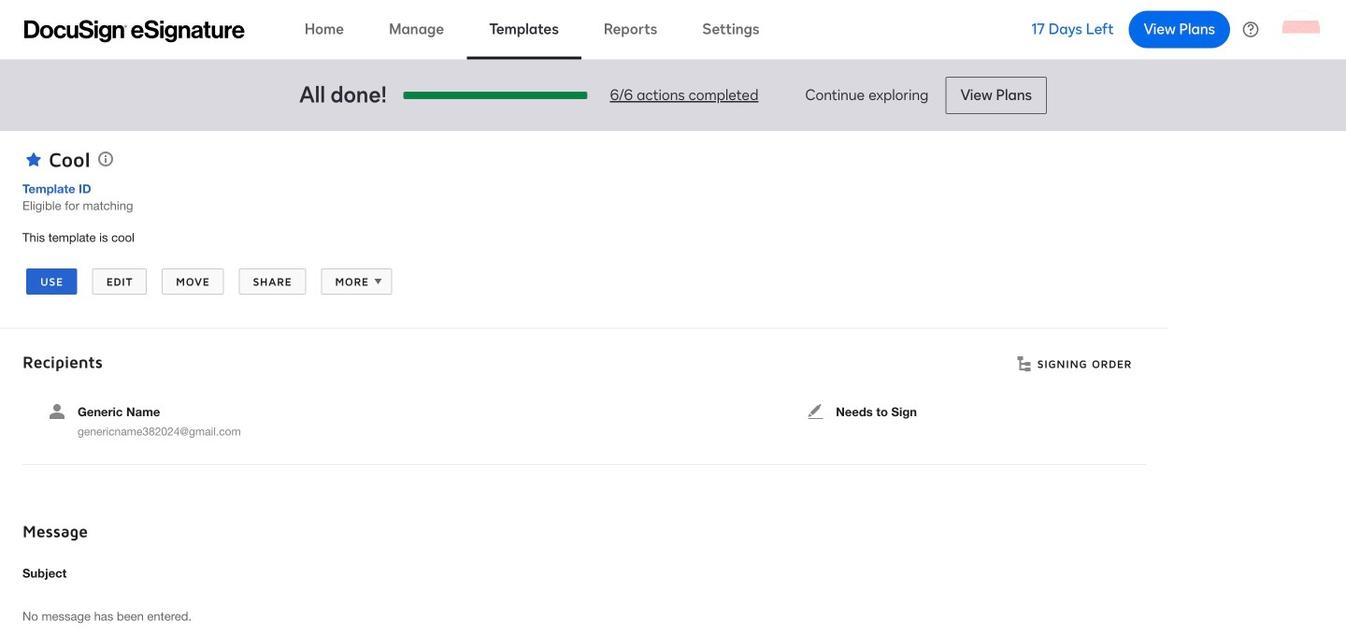 Task type: locate. For each thing, give the bounding box(es) containing it.
remove cool from favorites image
[[26, 152, 41, 167]]

docusign esignature image
[[24, 20, 245, 43]]



Task type: vqa. For each thing, say whether or not it's contained in the screenshot.
Your uploaded profile image
yes



Task type: describe. For each thing, give the bounding box(es) containing it.
your uploaded profile image image
[[1283, 11, 1321, 48]]

documents view region
[[1169, 131, 1347, 636]]



